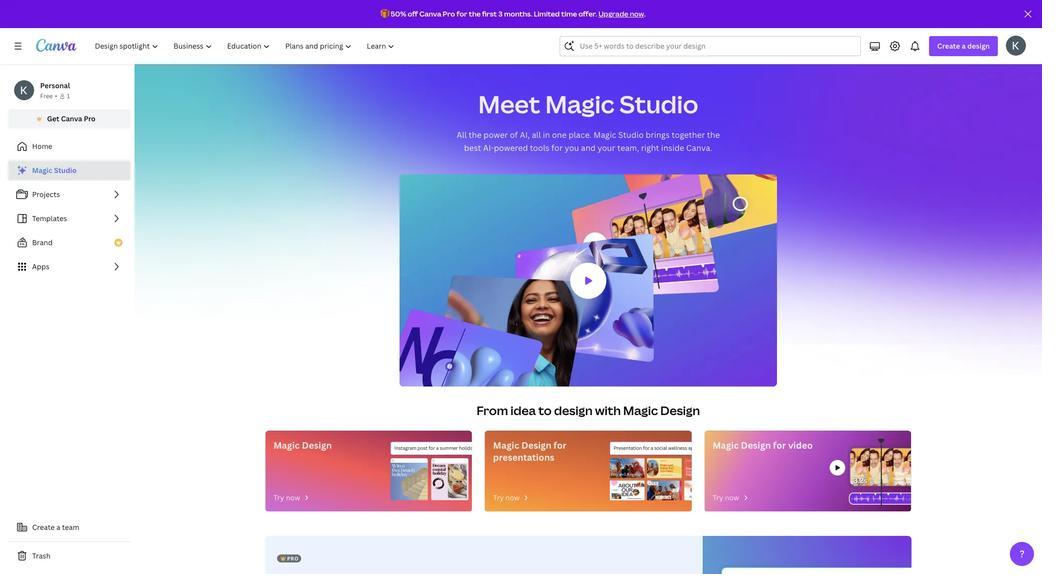 Task type: describe. For each thing, give the bounding box(es) containing it.
limited
[[534, 9, 560, 19]]

get canva pro
[[47, 114, 96, 124]]

0 vertical spatial studio
[[620, 88, 699, 121]]

team
[[62, 523, 79, 533]]

trash
[[32, 552, 51, 561]]

now for magic design
[[286, 494, 300, 503]]

create a team button
[[8, 518, 131, 538]]

magic inside list
[[32, 166, 52, 175]]

together
[[672, 130, 705, 141]]

upgrade now button
[[599, 9, 644, 19]]

projects
[[32, 190, 60, 199]]

a for team
[[56, 523, 60, 533]]

magic studio link
[[8, 161, 131, 181]]

magic studio
[[32, 166, 77, 175]]

home link
[[8, 137, 131, 157]]

projects link
[[8, 185, 131, 205]]

🎁 50% off canva pro for the first 3 months. limited time offer. upgrade now .
[[380, 9, 646, 19]]

offer.
[[579, 9, 597, 19]]

presentations
[[493, 452, 555, 464]]

one
[[552, 130, 567, 141]]

for inside magic design for presentations
[[554, 440, 567, 452]]

tools
[[530, 143, 550, 154]]

try for magic design
[[274, 494, 284, 503]]

home
[[32, 142, 52, 151]]

personal
[[40, 81, 70, 90]]

right
[[641, 143, 659, 154]]

1
[[67, 92, 70, 100]]

time
[[561, 9, 577, 19]]

canva inside get canva pro button
[[61, 114, 82, 124]]

design for magic design
[[302, 440, 332, 452]]

now for magic design for video
[[725, 494, 739, 503]]

magic inside magic design for presentations
[[493, 440, 519, 452]]

and
[[581, 143, 596, 154]]

apps
[[32, 262, 49, 272]]

magic design
[[274, 440, 332, 452]]

1 horizontal spatial pro
[[443, 9, 455, 19]]

create a design
[[938, 41, 990, 51]]

the up best
[[469, 130, 482, 141]]

from idea to design with magic design
[[477, 403, 700, 419]]

studio inside magic studio link
[[54, 166, 77, 175]]

for left first
[[457, 9, 468, 19]]

off
[[408, 9, 418, 19]]

of
[[510, 130, 518, 141]]



Task type: vqa. For each thing, say whether or not it's contained in the screenshot.
or
no



Task type: locate. For each thing, give the bounding box(es) containing it.
ai-
[[483, 143, 494, 154]]

to
[[539, 403, 552, 419]]

a
[[962, 41, 966, 51], [56, 523, 60, 533]]

idea
[[511, 403, 536, 419]]

.
[[644, 9, 646, 19]]

magic
[[545, 88, 615, 121], [594, 130, 616, 141], [32, 166, 52, 175], [623, 403, 658, 419], [274, 440, 300, 452], [493, 440, 519, 452], [713, 440, 739, 452]]

0 vertical spatial pro
[[443, 9, 455, 19]]

1 vertical spatial canva
[[61, 114, 82, 124]]

top level navigation element
[[88, 36, 403, 56]]

all
[[457, 130, 467, 141]]

a inside create a team button
[[56, 523, 60, 533]]

brand link
[[8, 233, 131, 253]]

upgrade
[[599, 9, 629, 19]]

a for design
[[962, 41, 966, 51]]

the up canva.
[[707, 130, 720, 141]]

create for create a team
[[32, 523, 55, 533]]

design
[[968, 41, 990, 51], [554, 403, 593, 419]]

try now for magic design
[[274, 494, 300, 503]]

with
[[595, 403, 621, 419]]

studio up brings
[[620, 88, 699, 121]]

create for create a design
[[938, 41, 960, 51]]

list
[[8, 161, 131, 277]]

brings
[[646, 130, 670, 141]]

create a team
[[32, 523, 79, 533]]

1 horizontal spatial try
[[493, 494, 504, 503]]

get
[[47, 114, 59, 124]]

1 horizontal spatial a
[[962, 41, 966, 51]]

1 horizontal spatial try now
[[493, 494, 520, 503]]

for down 'from idea to design with magic design'
[[554, 440, 567, 452]]

•
[[55, 92, 57, 100]]

0 vertical spatial create
[[938, 41, 960, 51]]

2 try now from the left
[[493, 494, 520, 503]]

you
[[565, 143, 579, 154]]

best
[[464, 143, 481, 154]]

in
[[543, 130, 550, 141]]

50%
[[391, 9, 406, 19]]

Search search field
[[580, 37, 841, 56]]

design
[[661, 403, 700, 419], [302, 440, 332, 452], [522, 440, 552, 452], [741, 440, 771, 452]]

try
[[274, 494, 284, 503], [493, 494, 504, 503], [713, 494, 723, 503]]

free
[[40, 92, 53, 100]]

powered
[[494, 143, 528, 154]]

design for magic design for presentations
[[522, 440, 552, 452]]

for left the video in the right bottom of the page
[[773, 440, 786, 452]]

design inside dropdown button
[[968, 41, 990, 51]]

kendall parks image
[[1006, 36, 1026, 56]]

canva.
[[686, 143, 713, 154]]

create
[[938, 41, 960, 51], [32, 523, 55, 533]]

create inside dropdown button
[[938, 41, 960, 51]]

all the power of ai, all in one place. magic studio brings together the best ai-powered tools for you and your team, right inside canva.
[[457, 130, 720, 154]]

2 vertical spatial studio
[[54, 166, 77, 175]]

the
[[469, 9, 481, 19], [469, 130, 482, 141], [707, 130, 720, 141]]

1 vertical spatial a
[[56, 523, 60, 533]]

design left kendall parks image
[[968, 41, 990, 51]]

try now for magic design for presentations
[[493, 494, 520, 503]]

canva right off
[[420, 9, 441, 19]]

brand
[[32, 238, 53, 248]]

design for magic design for video
[[741, 440, 771, 452]]

🎁
[[380, 9, 389, 19]]

2 try from the left
[[493, 494, 504, 503]]

inside
[[661, 143, 684, 154]]

try now for magic design for video
[[713, 494, 739, 503]]

templates
[[32, 214, 67, 223]]

for
[[457, 9, 468, 19], [552, 143, 563, 154], [554, 440, 567, 452], [773, 440, 786, 452]]

from
[[477, 403, 508, 419]]

place.
[[569, 130, 592, 141]]

meet magic studio
[[478, 88, 699, 121]]

your
[[598, 143, 615, 154]]

pro right off
[[443, 9, 455, 19]]

create inside button
[[32, 523, 55, 533]]

try for magic design for video
[[713, 494, 723, 503]]

get canva pro button
[[8, 109, 131, 129]]

studio up team,
[[618, 130, 644, 141]]

0 vertical spatial a
[[962, 41, 966, 51]]

pro
[[443, 9, 455, 19], [84, 114, 96, 124]]

months.
[[504, 9, 533, 19]]

list containing magic studio
[[8, 161, 131, 277]]

1 vertical spatial pro
[[84, 114, 96, 124]]

0 horizontal spatial create
[[32, 523, 55, 533]]

team,
[[617, 143, 639, 154]]

magic design for video
[[713, 440, 813, 452]]

apps link
[[8, 257, 131, 277]]

1 try now from the left
[[274, 494, 300, 503]]

a inside create a design dropdown button
[[962, 41, 966, 51]]

now
[[630, 9, 644, 19], [286, 494, 300, 503], [506, 494, 520, 503], [725, 494, 739, 503]]

0 horizontal spatial canva
[[61, 114, 82, 124]]

try for magic design for presentations
[[493, 494, 504, 503]]

first
[[482, 9, 497, 19]]

None search field
[[560, 36, 861, 56]]

0 horizontal spatial design
[[554, 403, 593, 419]]

0 vertical spatial canva
[[420, 9, 441, 19]]

studio
[[620, 88, 699, 121], [618, 130, 644, 141], [54, 166, 77, 175]]

pro
[[287, 556, 299, 563]]

design inside magic design for presentations
[[522, 440, 552, 452]]

canva
[[420, 9, 441, 19], [61, 114, 82, 124]]

1 vertical spatial studio
[[618, 130, 644, 141]]

the left first
[[469, 9, 481, 19]]

ai,
[[520, 130, 530, 141]]

all
[[532, 130, 541, 141]]

power
[[484, 130, 508, 141]]

0 horizontal spatial pro
[[84, 114, 96, 124]]

for inside all the power of ai, all in one place. magic studio brings together the best ai-powered tools for you and your team, right inside canva.
[[552, 143, 563, 154]]

3 try now from the left
[[713, 494, 739, 503]]

1 horizontal spatial design
[[968, 41, 990, 51]]

try now
[[274, 494, 300, 503], [493, 494, 520, 503], [713, 494, 739, 503]]

trash link
[[8, 547, 131, 567]]

pro up home link
[[84, 114, 96, 124]]

create a design button
[[930, 36, 998, 56]]

3
[[498, 9, 503, 19]]

design right the to
[[554, 403, 593, 419]]

studio inside all the power of ai, all in one place. magic studio brings together the best ai-powered tools for you and your team, right inside canva.
[[618, 130, 644, 141]]

2 horizontal spatial try
[[713, 494, 723, 503]]

video
[[788, 440, 813, 452]]

pro inside button
[[84, 114, 96, 124]]

magic design for presentations
[[493, 440, 567, 464]]

0 horizontal spatial try
[[274, 494, 284, 503]]

1 horizontal spatial canva
[[420, 9, 441, 19]]

studio down home link
[[54, 166, 77, 175]]

canva right get
[[61, 114, 82, 124]]

0 horizontal spatial try now
[[274, 494, 300, 503]]

templates link
[[8, 209, 131, 229]]

free •
[[40, 92, 57, 100]]

1 try from the left
[[274, 494, 284, 503]]

1 horizontal spatial create
[[938, 41, 960, 51]]

for down the one
[[552, 143, 563, 154]]

meet
[[478, 88, 540, 121]]

3 try from the left
[[713, 494, 723, 503]]

1 vertical spatial design
[[554, 403, 593, 419]]

0 horizontal spatial a
[[56, 523, 60, 533]]

2 horizontal spatial try now
[[713, 494, 739, 503]]

1 vertical spatial create
[[32, 523, 55, 533]]

magic inside all the power of ai, all in one place. magic studio brings together the best ai-powered tools for you and your team, right inside canva.
[[594, 130, 616, 141]]

0 vertical spatial design
[[968, 41, 990, 51]]

now for magic design for presentations
[[506, 494, 520, 503]]



